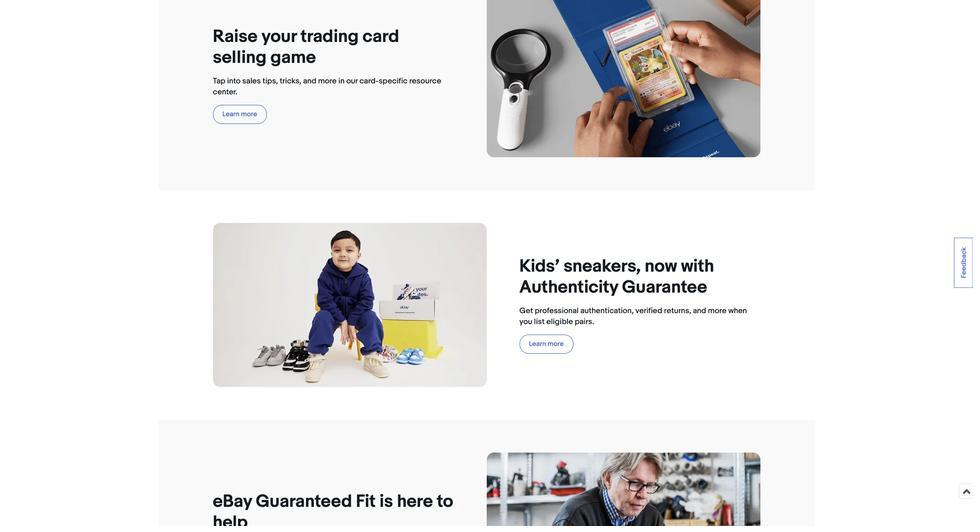 Task type: locate. For each thing, give the bounding box(es) containing it.
more left in
[[318, 77, 337, 86]]

learn more link down list
[[520, 335, 574, 354]]

list
[[534, 318, 545, 327]]

learn more link
[[213, 105, 267, 124], [520, 335, 574, 354]]

returns,
[[664, 307, 692, 316]]

selling
[[213, 47, 267, 68]]

learn more for selling
[[223, 110, 257, 119]]

learn more link for authenticity
[[520, 335, 574, 354]]

get
[[520, 307, 533, 316]]

tap into sales tips, tricks, and more in our card-specific resource center.
[[213, 77, 442, 97]]

and inside get professional authentication, verified returns, and more when you list eligible pairs.
[[693, 307, 707, 316]]

1 horizontal spatial learn
[[529, 340, 546, 349]]

learn down list
[[529, 340, 546, 349]]

1 vertical spatial learn more link
[[520, 335, 574, 354]]

raise your trading card selling game
[[213, 26, 399, 68]]

a young boy in a navy tracksuit sits slouched over on a yellow chair against a white background, smirking at the camera. he wears a pair of nike x stussy air force 1s in an off-white color. around him are various other pairs of kids' sneakers with ebay authenticity guarantee tags. behind him is a yellow tub with white shoeboxes stacked on top reading "ebay authenticit'y guarantee". image
[[213, 223, 487, 387]]

learn
[[223, 110, 240, 119], [529, 340, 546, 349]]

learn more link down center.
[[213, 105, 267, 124]]

0 vertical spatial learn more link
[[213, 105, 267, 124]]

learn more down center.
[[223, 110, 257, 119]]

here
[[397, 491, 433, 513]]

learn more down list
[[529, 340, 564, 349]]

get professional authentication, verified returns, and more when you list eligible pairs.
[[520, 307, 748, 327]]

and for game
[[303, 77, 317, 86]]

professional
[[535, 307, 579, 316]]

eligible
[[547, 318, 573, 327]]

and
[[303, 77, 317, 86], [693, 307, 707, 316]]

more inside tap into sales tips, tricks, and more in our card-specific resource center.
[[318, 77, 337, 86]]

to
[[437, 491, 454, 513]]

more left when
[[708, 307, 727, 316]]

fit
[[356, 491, 376, 513]]

more down sales
[[241, 110, 257, 119]]

0 vertical spatial learn more
[[223, 110, 257, 119]]

tips,
[[263, 77, 278, 86]]

0 vertical spatial and
[[303, 77, 317, 86]]

raise
[[213, 26, 258, 47]]

more
[[318, 77, 337, 86], [241, 110, 257, 119], [708, 307, 727, 316], [548, 340, 564, 349]]

guarantee
[[622, 277, 708, 298]]

0 horizontal spatial learn more
[[223, 110, 257, 119]]

0 horizontal spatial learn more link
[[213, 105, 267, 124]]

learn more
[[223, 110, 257, 119], [529, 340, 564, 349]]

game
[[271, 47, 316, 68]]

learn more for authenticity
[[529, 340, 564, 349]]

1 horizontal spatial and
[[693, 307, 707, 316]]

learn more link for selling
[[213, 105, 267, 124]]

learn down center.
[[223, 110, 240, 119]]

verified
[[636, 307, 663, 316]]

guaranteed
[[256, 491, 352, 513]]

sneakers,
[[564, 256, 641, 277]]

and right the tricks,
[[303, 77, 317, 86]]

kids' sneakers, now with authenticity guarantee
[[520, 256, 715, 298]]

1 vertical spatial learn
[[529, 340, 546, 349]]

1 vertical spatial and
[[693, 307, 707, 316]]

1 vertical spatial learn more
[[529, 340, 564, 349]]

1 horizontal spatial learn more
[[529, 340, 564, 349]]

learn for kids' sneakers, now with authenticity guarantee
[[529, 340, 546, 349]]

0 vertical spatial learn
[[223, 110, 240, 119]]

1 horizontal spatial learn more link
[[520, 335, 574, 354]]

feedback
[[960, 247, 968, 279]]

now
[[645, 256, 678, 277]]

more down eligible
[[548, 340, 564, 349]]

0 horizontal spatial and
[[303, 77, 317, 86]]

authenticity
[[520, 277, 619, 298]]

and right the returns,
[[693, 307, 707, 316]]

and inside tap into sales tips, tricks, and more in our card-specific resource center.
[[303, 77, 317, 86]]

0 horizontal spatial learn
[[223, 110, 240, 119]]



Task type: describe. For each thing, give the bounding box(es) containing it.
feedback link
[[955, 238, 974, 288]]

learn for raise your trading card selling game
[[223, 110, 240, 119]]

tricks,
[[280, 77, 302, 86]]

pairs.
[[575, 318, 595, 327]]

ebay guaranteed fit is here to help
[[213, 491, 454, 527]]

card
[[363, 26, 399, 47]]

card-
[[360, 77, 379, 86]]

authentication,
[[581, 307, 634, 316]]

in
[[339, 77, 345, 86]]

kids'
[[520, 256, 560, 277]]

our
[[347, 77, 358, 86]]

is
[[380, 491, 393, 513]]

and for guarantee
[[693, 307, 707, 316]]

specific
[[379, 77, 408, 86]]

into
[[227, 77, 241, 86]]

trading
[[301, 26, 359, 47]]

help
[[213, 512, 248, 527]]

you
[[520, 318, 533, 327]]

your
[[262, 26, 297, 47]]

tap
[[213, 77, 226, 86]]

ebay
[[213, 491, 252, 513]]

more inside get professional authentication, verified returns, and more when you list eligible pairs.
[[708, 307, 727, 316]]

center.
[[213, 87, 237, 97]]

sales
[[242, 77, 261, 86]]

when
[[729, 307, 748, 316]]

resource
[[410, 77, 442, 86]]

with
[[682, 256, 715, 277]]



Task type: vqa. For each thing, say whether or not it's contained in the screenshot.
Fit
yes



